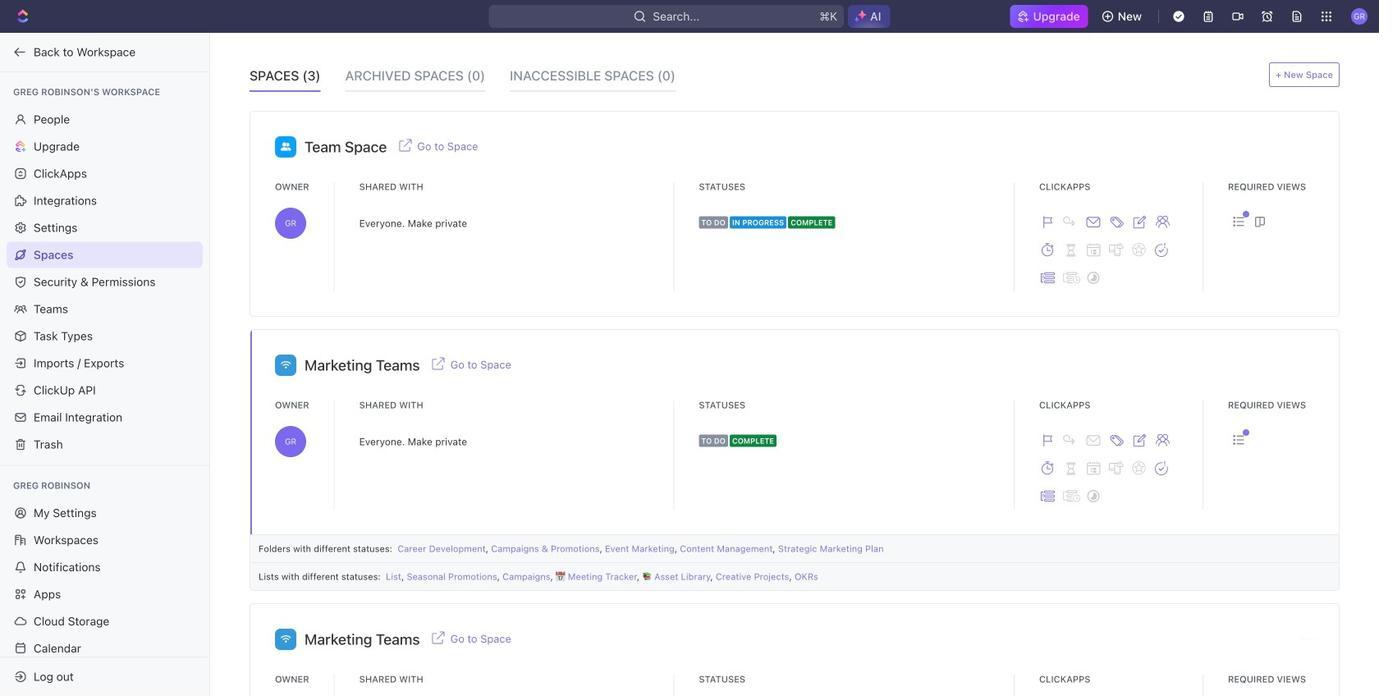 Task type: locate. For each thing, give the bounding box(es) containing it.
1 vertical spatial wifi image
[[281, 635, 291, 644]]

wifi image
[[281, 361, 291, 369], [281, 635, 291, 644]]

0 vertical spatial wifi image
[[281, 361, 291, 369]]



Task type: describe. For each thing, give the bounding box(es) containing it.
1 wifi image from the top
[[281, 361, 291, 369]]

user group image
[[281, 143, 291, 151]]

2 wifi image from the top
[[281, 635, 291, 644]]



Task type: vqa. For each thing, say whether or not it's contained in the screenshot.
column header at the top left of the page
no



